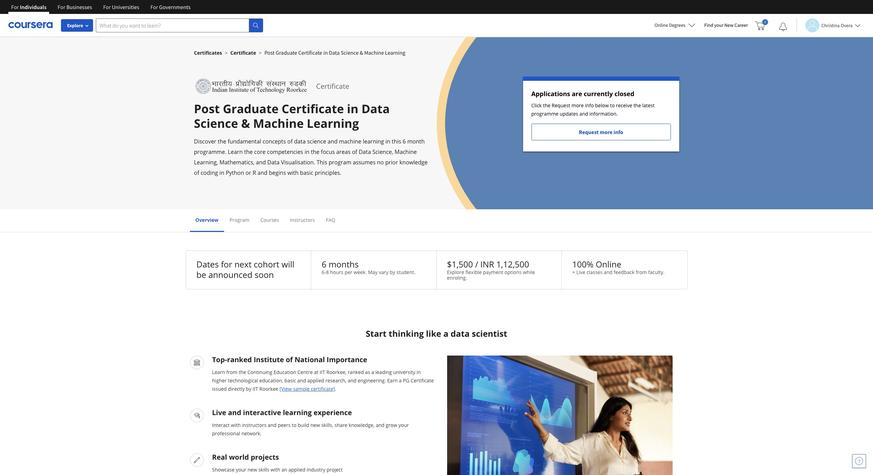 Task type: locate. For each thing, give the bounding box(es) containing it.
interact with instructors and peers to build new skills, share knowledge, and grow your professional network.
[[212, 422, 409, 437]]

of up competencies
[[288, 138, 293, 145]]

6 left hours
[[322, 259, 327, 270]]

2 for from the left
[[58, 3, 65, 10]]

1 horizontal spatial 6
[[403, 138, 406, 145]]

new right build at bottom left
[[311, 422, 320, 429]]

more down information.
[[600, 129, 613, 136]]

None search field
[[96, 18, 263, 32]]

0 vertical spatial info
[[586, 102, 594, 109]]

the inside learn from the continuing education centre at iit roorkee, ranked as a leading university in higher technological education, basic and applied research, and engineering. earn a pg certificate issued directly by iit roorkee
[[239, 369, 246, 376]]

1 horizontal spatial machine
[[365, 49, 384, 56]]

indian institute of technology, roorkee image
[[194, 77, 308, 96]]

1 horizontal spatial your
[[399, 422, 409, 429]]

0 vertical spatial basic
[[300, 169, 314, 177]]

0 vertical spatial live
[[577, 269, 586, 276]]

certificate inside certificates > certificate > post graduate certificate in data science & machine learning
[[231, 50, 256, 56]]

2 horizontal spatial your
[[715, 22, 724, 28]]

2 vertical spatial your
[[236, 467, 246, 474]]

0 horizontal spatial data
[[294, 138, 306, 145]]

1 vertical spatial request
[[579, 129, 599, 136]]

iit left roorkee
[[253, 386, 258, 393]]

1 horizontal spatial learning
[[363, 138, 384, 145]]

for for universities
[[103, 3, 111, 10]]

1 horizontal spatial from
[[636, 269, 647, 276]]

network.
[[242, 431, 262, 437]]

post up the discover in the left of the page
[[194, 101, 220, 117]]

0 horizontal spatial info
[[586, 102, 594, 109]]

2 > from the left
[[259, 50, 262, 56]]

online right the 100%
[[596, 259, 622, 270]]

0 horizontal spatial &
[[241, 115, 250, 132]]

your right grow
[[399, 422, 409, 429]]

1 horizontal spatial request
[[579, 129, 599, 136]]

from inside 100% online + live classes and feedback from faculty.
[[636, 269, 647, 276]]

continuing
[[248, 369, 273, 376]]

for left 'universities'
[[103, 3, 111, 10]]

be
[[197, 269, 206, 281]]

courses
[[261, 217, 279, 224]]

online
[[655, 22, 669, 28], [596, 259, 622, 270]]

individuals
[[20, 3, 47, 10]]

may
[[368, 269, 378, 276]]

new inside 'interact with instructors and peers to build new skills, share knowledge, and grow your professional network.'
[[311, 422, 320, 429]]

explore down for businesses
[[67, 22, 83, 29]]

1 vertical spatial new
[[248, 467, 257, 474]]

> right 'certificate' link
[[259, 50, 262, 56]]

your down world
[[236, 467, 246, 474]]

0 vertical spatial science
[[341, 49, 359, 56]]

build
[[298, 422, 309, 429]]

and right updates
[[580, 111, 589, 117]]

machine inside post graduate certificate in data science & machine learning
[[253, 115, 304, 132]]

0 vertical spatial from
[[636, 269, 647, 276]]

0 horizontal spatial your
[[236, 467, 246, 474]]

new
[[311, 422, 320, 429], [248, 467, 257, 474]]

iit
[[320, 369, 325, 376], [253, 386, 258, 393]]

0 vertical spatial your
[[715, 22, 724, 28]]

1 vertical spatial ranked
[[348, 369, 364, 376]]

classes
[[587, 269, 603, 276]]

0 horizontal spatial to
[[292, 422, 297, 429]]

0 vertical spatial a
[[444, 328, 449, 340]]

and right classes
[[604, 269, 613, 276]]

1 vertical spatial learning
[[307, 115, 359, 132]]

1 horizontal spatial ranked
[[348, 369, 364, 376]]

1,12,500
[[497, 259, 530, 270]]

university
[[394, 369, 416, 376]]

faq link
[[326, 217, 336, 224]]

0 vertical spatial 6
[[403, 138, 406, 145]]

program
[[329, 159, 352, 166]]

iit right at
[[320, 369, 325, 376]]

basic inside learn from the continuing education centre at iit roorkee, ranked as a leading university in higher technological education, basic and applied research, and engineering. earn a pg certificate issued directly by iit roorkee
[[285, 378, 296, 384]]

0 vertical spatial ranked
[[227, 355, 252, 365]]

0 vertical spatial learn
[[228, 148, 243, 156]]

2 horizontal spatial with
[[288, 169, 299, 177]]

0 horizontal spatial applied
[[289, 467, 306, 474]]

explore left the flexible
[[447, 269, 465, 276]]

0 vertical spatial new
[[311, 422, 320, 429]]

live up interact
[[212, 408, 226, 418]]

to right below
[[611, 102, 615, 109]]

governments
[[159, 3, 191, 10]]

1 vertical spatial learn
[[212, 369, 225, 376]]

1 horizontal spatial by
[[390, 269, 396, 276]]

ranked up technological
[[227, 355, 252, 365]]

0 horizontal spatial live
[[212, 408, 226, 418]]

info inside click the request more info below to receive the latest programme updates and information.
[[586, 102, 594, 109]]

importance
[[327, 355, 368, 365]]

learning
[[363, 138, 384, 145], [283, 408, 312, 418]]

0 horizontal spatial online
[[596, 259, 622, 270]]

instructors link
[[290, 217, 315, 224]]

request down click the request more info below to receive the latest programme updates and information. on the top
[[579, 129, 599, 136]]

overview
[[196, 217, 219, 224]]

the up the programme
[[544, 102, 551, 109]]

1 horizontal spatial applied
[[308, 378, 324, 384]]

help center image
[[856, 458, 864, 466]]

for left 'governments'
[[151, 3, 158, 10]]

showcase your new skills with an applied industry project
[[212, 467, 343, 474]]

new left skills
[[248, 467, 257, 474]]

1 horizontal spatial new
[[311, 422, 320, 429]]

info inside button
[[614, 129, 624, 136]]

with
[[288, 169, 299, 177], [231, 422, 241, 429], [271, 467, 281, 474]]

with up professional
[[231, 422, 241, 429]]

1 vertical spatial 6
[[322, 259, 327, 270]]

1 horizontal spatial learn
[[228, 148, 243, 156]]

latest
[[643, 102, 655, 109]]

1 vertical spatial graduate
[[223, 101, 279, 117]]

learning up the science,
[[363, 138, 384, 145]]

1 vertical spatial explore
[[447, 269, 465, 276]]

> left 'certificate' link
[[225, 50, 228, 56]]

for left the "individuals"
[[11, 3, 19, 10]]

istock 1183322304 image
[[448, 356, 673, 476]]

certificate]
[[311, 386, 335, 393]]

with down visualisation.
[[288, 169, 299, 177]]

this
[[392, 138, 402, 145]]

1 > from the left
[[225, 50, 228, 56]]

2 horizontal spatial a
[[444, 328, 449, 340]]

0 vertical spatial request
[[552, 102, 571, 109]]

faculty.
[[649, 269, 665, 276]]

data left science
[[294, 138, 306, 145]]

and right research,
[[348, 378, 357, 384]]

mathematics,
[[220, 159, 255, 166]]

week.
[[354, 269, 367, 276]]

1 vertical spatial from
[[227, 369, 238, 376]]

0 horizontal spatial explore
[[67, 22, 83, 29]]

more inside button
[[600, 129, 613, 136]]

centre
[[298, 369, 313, 376]]

0 horizontal spatial machine
[[253, 115, 304, 132]]

options
[[505, 269, 522, 276]]

showcase
[[212, 467, 235, 474]]

6 right this
[[403, 138, 406, 145]]

1 horizontal spatial learning
[[385, 49, 406, 56]]

a right as
[[372, 369, 374, 376]]

for left businesses
[[58, 3, 65, 10]]

1 horizontal spatial science
[[341, 49, 359, 56]]

as
[[365, 369, 370, 376]]

request inside click the request more info below to receive the latest programme updates and information.
[[552, 102, 571, 109]]

businesses
[[66, 3, 92, 10]]

vary
[[379, 269, 389, 276]]

1 vertical spatial a
[[372, 369, 374, 376]]

learn up higher
[[212, 369, 225, 376]]

and up the focus
[[328, 138, 338, 145]]

0 vertical spatial post
[[265, 49, 275, 56]]

a left pg
[[399, 378, 402, 384]]

6 inside discover the fundamental concepts of data science and machine learning in this 6 month programme. learn the core competencies in the focus areas of data science, machine learning, mathematics, and data visualisation. this program assumes no prior knowledge of coding in python or r and begins with basic principles.
[[403, 138, 406, 145]]

announced
[[209, 269, 253, 281]]

science
[[341, 49, 359, 56], [194, 115, 238, 132]]

0 horizontal spatial post
[[194, 101, 220, 117]]

0 horizontal spatial from
[[227, 369, 238, 376]]

learn inside learn from the continuing education centre at iit roorkee, ranked as a leading university in higher technological education, basic and applied research, and engineering. earn a pg certificate issued directly by iit roorkee
[[212, 369, 225, 376]]

data inside discover the fundamental concepts of data science and machine learning in this 6 month programme. learn the core competencies in the focus areas of data science, machine learning, mathematics, and data visualisation. this program assumes no prior knowledge of coding in python or r and begins with basic principles.
[[294, 138, 306, 145]]

month
[[408, 138, 425, 145]]

new
[[725, 22, 734, 28]]

by right vary
[[390, 269, 396, 276]]

2 horizontal spatial machine
[[395, 148, 417, 156]]

0 vertical spatial to
[[611, 102, 615, 109]]

1 horizontal spatial explore
[[447, 269, 465, 276]]

your for showcase your new skills with an applied industry project
[[236, 467, 246, 474]]

learning up build at bottom left
[[283, 408, 312, 418]]

1 vertical spatial basic
[[285, 378, 296, 384]]

2 vertical spatial machine
[[395, 148, 417, 156]]

machine
[[339, 138, 362, 145]]

to inside click the request more info below to receive the latest programme updates and information.
[[611, 102, 615, 109]]

for businesses
[[58, 3, 92, 10]]

applications are currently closed
[[532, 90, 635, 98]]

by inside 6 months 6-8 hours per week. may vary by student.
[[390, 269, 396, 276]]

1 horizontal spatial more
[[600, 129, 613, 136]]

will
[[282, 259, 295, 270]]

principles.
[[315, 169, 342, 177]]

1 vertical spatial info
[[614, 129, 624, 136]]

0 vertical spatial iit
[[320, 369, 325, 376]]

data
[[329, 49, 340, 56], [362, 101, 390, 117], [359, 148, 371, 156], [268, 159, 280, 166]]

3 for from the left
[[103, 3, 111, 10]]

online left the degrees
[[655, 22, 669, 28]]

basic down visualisation.
[[300, 169, 314, 177]]

to left build at bottom left
[[292, 422, 297, 429]]

0 vertical spatial machine
[[365, 49, 384, 56]]

receive
[[617, 102, 633, 109]]

core
[[254, 148, 266, 156]]

program
[[230, 217, 250, 224]]

0 vertical spatial data
[[294, 138, 306, 145]]

post graduate certificate in data science & machine learning
[[194, 101, 390, 132]]

live right +
[[577, 269, 586, 276]]

education,
[[260, 378, 283, 384]]

more down are
[[572, 102, 584, 109]]

0 vertical spatial explore
[[67, 22, 83, 29]]

for for governments
[[151, 3, 158, 10]]

0 horizontal spatial learn
[[212, 369, 225, 376]]

1 for from the left
[[11, 3, 19, 10]]

dates
[[197, 259, 219, 270]]

0 vertical spatial with
[[288, 169, 299, 177]]

peers
[[278, 422, 291, 429]]

explore inside $1,500 / inr 1,12,500 explore flexible payment options while enroling.
[[447, 269, 465, 276]]

info down information.
[[614, 129, 624, 136]]

0 horizontal spatial >
[[225, 50, 228, 56]]

post right 'certificate' link
[[265, 49, 275, 56]]

the up technological
[[239, 369, 246, 376]]

0 horizontal spatial request
[[552, 102, 571, 109]]

learning inside post graduate certificate in data science & machine learning
[[307, 115, 359, 132]]

1 horizontal spatial info
[[614, 129, 624, 136]]

learn up mathematics,
[[228, 148, 243, 156]]

inr
[[481, 259, 495, 270]]

4 for from the left
[[151, 3, 158, 10]]

1 vertical spatial live
[[212, 408, 226, 418]]

basic
[[300, 169, 314, 177], [285, 378, 296, 384]]

a right like
[[444, 328, 449, 340]]

hours
[[330, 269, 344, 276]]

learn
[[228, 148, 243, 156], [212, 369, 225, 376]]

basic up '[view'
[[285, 378, 296, 384]]

100%
[[573, 259, 594, 270]]

no
[[377, 159, 384, 166]]

info left below
[[586, 102, 594, 109]]

shopping cart: 1 item image
[[756, 19, 769, 30]]

degrees
[[670, 22, 686, 28]]

0 horizontal spatial basic
[[285, 378, 296, 384]]

for universities
[[103, 3, 139, 10]]

ranked inside learn from the continuing education centre at iit roorkee, ranked as a leading university in higher technological education, basic and applied research, and engineering. earn a pg certificate issued directly by iit roorkee
[[348, 369, 364, 376]]

1 horizontal spatial >
[[259, 50, 262, 56]]

0 vertical spatial more
[[572, 102, 584, 109]]

1 horizontal spatial post
[[265, 49, 275, 56]]

flexible
[[466, 269, 482, 276]]

1 vertical spatial learning
[[283, 408, 312, 418]]

research,
[[326, 378, 347, 384]]

with inside 'interact with instructors and peers to build new skills, share knowledge, and grow your professional network.'
[[231, 422, 241, 429]]

your right find at top right
[[715, 22, 724, 28]]

request up updates
[[552, 102, 571, 109]]

& inside post graduate certificate in data science & machine learning
[[241, 115, 250, 132]]

data right like
[[451, 328, 470, 340]]

with left an
[[271, 467, 281, 474]]

100% online + live classes and feedback from faculty.
[[573, 259, 665, 276]]

0 horizontal spatial science
[[194, 115, 238, 132]]

0 horizontal spatial learning
[[307, 115, 359, 132]]

a
[[444, 328, 449, 340], [372, 369, 374, 376], [399, 378, 402, 384]]

1 horizontal spatial live
[[577, 269, 586, 276]]

1 vertical spatial post
[[194, 101, 220, 117]]

0 vertical spatial by
[[390, 269, 396, 276]]

concepts
[[263, 138, 286, 145]]

0 horizontal spatial iit
[[253, 386, 258, 393]]

payment
[[483, 269, 504, 276]]

from up technological
[[227, 369, 238, 376]]

areas
[[337, 148, 351, 156]]

learning inside discover the fundamental concepts of data science and machine learning in this 6 month programme. learn the core competencies in the focus areas of data science, machine learning, mathematics, and data visualisation. this program assumes no prior knowledge of coding in python or r and begins with basic principles.
[[363, 138, 384, 145]]

applied right an
[[289, 467, 306, 474]]

ranked left as
[[348, 369, 364, 376]]

1 horizontal spatial basic
[[300, 169, 314, 177]]

ranked
[[227, 355, 252, 365], [348, 369, 364, 376]]

machine inside discover the fundamental concepts of data science and machine learning in this 6 month programme. learn the core competencies in the focus areas of data science, machine learning, mathematics, and data visualisation. this program assumes no prior knowledge of coding in python or r and begins with basic principles.
[[395, 148, 417, 156]]

below
[[596, 102, 609, 109]]

applied down at
[[308, 378, 324, 384]]

1 horizontal spatial with
[[271, 467, 281, 474]]

by down technological
[[246, 386, 252, 393]]

more inside click the request more info below to receive the latest programme updates and information.
[[572, 102, 584, 109]]

show notifications image
[[780, 23, 788, 31]]

1 vertical spatial data
[[451, 328, 470, 340]]

and
[[580, 111, 589, 117], [328, 138, 338, 145], [256, 159, 266, 166], [258, 169, 268, 177], [604, 269, 613, 276], [298, 378, 306, 384], [348, 378, 357, 384], [228, 408, 241, 418], [268, 422, 277, 429], [376, 422, 385, 429]]

1 vertical spatial science
[[194, 115, 238, 132]]

from
[[636, 269, 647, 276], [227, 369, 238, 376]]

1 vertical spatial &
[[241, 115, 250, 132]]

1 horizontal spatial a
[[399, 378, 402, 384]]

or
[[246, 169, 251, 177]]

1 vertical spatial online
[[596, 259, 622, 270]]

from left the faculty.
[[636, 269, 647, 276]]

0 horizontal spatial more
[[572, 102, 584, 109]]

directly
[[228, 386, 245, 393]]

0 vertical spatial applied
[[308, 378, 324, 384]]

and left peers on the bottom left of the page
[[268, 422, 277, 429]]

0 horizontal spatial by
[[246, 386, 252, 393]]

overa
[[841, 22, 853, 28]]

and left grow
[[376, 422, 385, 429]]

more
[[572, 102, 584, 109], [600, 129, 613, 136]]



Task type: describe. For each thing, give the bounding box(es) containing it.
click the request more info below to receive the latest programme updates and information.
[[532, 102, 655, 117]]

0 horizontal spatial a
[[372, 369, 374, 376]]

0 vertical spatial learning
[[385, 49, 406, 56]]

pg
[[403, 378, 410, 384]]

top-ranked institute of national importance
[[212, 355, 368, 365]]

applications are currently closed status
[[523, 77, 680, 152]]

your inside 'interact with instructors and peers to build new skills, share knowledge, and grow your professional network.'
[[399, 422, 409, 429]]

technological
[[228, 378, 258, 384]]

basic inside discover the fundamental concepts of data science and machine learning in this 6 month programme. learn the core competencies in the focus areas of data science, machine learning, mathematics, and data visualisation. this program assumes no prior knowledge of coding in python or r and begins with basic principles.
[[300, 169, 314, 177]]

online inside online degrees popup button
[[655, 22, 669, 28]]

christina overa button
[[797, 18, 861, 32]]

certificates
[[194, 50, 222, 56]]

projects
[[251, 453, 279, 463]]

this
[[317, 159, 327, 166]]

to inside 'interact with instructors and peers to build new skills, share knowledge, and grow your professional network.'
[[292, 422, 297, 429]]

with inside discover the fundamental concepts of data science and machine learning in this 6 month programme. learn the core competencies in the focus areas of data science, machine learning, mathematics, and data visualisation. this program assumes no prior knowledge of coding in python or r and begins with basic principles.
[[288, 169, 299, 177]]

world
[[229, 453, 249, 463]]

institute
[[254, 355, 284, 365]]

for for businesses
[[58, 3, 65, 10]]

closed
[[615, 90, 635, 98]]

8
[[326, 269, 329, 276]]

grow
[[386, 422, 398, 429]]

issued
[[212, 386, 227, 393]]

online inside 100% online + live classes and feedback from faculty.
[[596, 259, 622, 270]]

data inside post graduate certificate in data science & machine learning
[[362, 101, 390, 117]]

professional
[[212, 431, 240, 437]]

and up the sample
[[298, 378, 306, 384]]

[view
[[280, 386, 292, 393]]

visualisation.
[[281, 159, 315, 166]]

certificate menu element
[[190, 210, 684, 232]]

of up education on the left bottom
[[286, 355, 293, 365]]

explore button
[[61, 19, 93, 32]]

and down core
[[256, 159, 266, 166]]

learn from the continuing education centre at iit roorkee, ranked as a leading university in higher technological education, basic and applied research, and engineering. earn a pg certificate issued directly by iit roorkee
[[212, 369, 434, 393]]

interactive
[[243, 408, 281, 418]]

What do you want to learn? text field
[[96, 18, 249, 32]]

of left coding
[[194, 169, 199, 177]]

science inside post graduate certificate in data science & machine learning
[[194, 115, 238, 132]]

your for find your new career
[[715, 22, 724, 28]]

roorkee,
[[327, 369, 347, 376]]

and inside click the request more info below to receive the latest programme updates and information.
[[580, 111, 589, 117]]

universities
[[112, 3, 139, 10]]

6 inside 6 months 6-8 hours per week. may vary by student.
[[322, 259, 327, 270]]

python
[[226, 169, 244, 177]]

click
[[532, 102, 542, 109]]

1 horizontal spatial data
[[451, 328, 470, 340]]

online degrees
[[655, 22, 686, 28]]

fundamental
[[228, 138, 261, 145]]

experience
[[314, 408, 352, 418]]

in inside post graduate certificate in data science & machine learning
[[347, 101, 359, 117]]

2 vertical spatial with
[[271, 467, 281, 474]]

find
[[705, 22, 714, 28]]

certificate inside learn from the continuing education centre at iit roorkee, ranked as a leading university in higher technological education, basic and applied research, and engineering. earn a pg certificate issued directly by iit roorkee
[[411, 378, 434, 384]]

0 horizontal spatial new
[[248, 467, 257, 474]]

for for individuals
[[11, 3, 19, 10]]

for
[[221, 259, 232, 270]]

the up programme.
[[218, 138, 226, 145]]

certificates > certificate > post graduate certificate in data science & machine learning
[[194, 49, 406, 56]]

request inside button
[[579, 129, 599, 136]]

and up interact
[[228, 408, 241, 418]]

program link
[[230, 217, 250, 224]]

$1,500 / inr 1,12,500 explore flexible payment options while enroling.
[[447, 259, 535, 282]]

and inside 100% online + live classes and feedback from faculty.
[[604, 269, 613, 276]]

banner navigation
[[6, 0, 196, 14]]

explore inside explore dropdown button
[[67, 22, 83, 29]]

certificate inside post graduate certificate in data science & machine learning
[[282, 101, 344, 117]]

higher
[[212, 378, 227, 384]]

1 vertical spatial applied
[[289, 467, 306, 474]]

and right r on the top left of page
[[258, 169, 268, 177]]

updates
[[560, 111, 579, 117]]

by inside learn from the continuing education centre at iit roorkee, ranked as a leading university in higher technological education, basic and applied research, and engineering. earn a pg certificate issued directly by iit roorkee
[[246, 386, 252, 393]]

feedback
[[614, 269, 635, 276]]

0 vertical spatial graduate
[[276, 49, 297, 56]]

knowledge
[[400, 159, 428, 166]]

1 horizontal spatial &
[[360, 49, 363, 56]]

faq
[[326, 217, 336, 224]]

skills
[[259, 467, 269, 474]]

thinking
[[389, 328, 424, 340]]

for individuals
[[11, 3, 47, 10]]

leading
[[376, 369, 392, 376]]

are
[[572, 90, 583, 98]]

for governments
[[151, 3, 191, 10]]

1 vertical spatial iit
[[253, 386, 258, 393]]

from inside learn from the continuing education centre at iit roorkee, ranked as a leading university in higher technological education, basic and applied research, and engineering. earn a pg certificate issued directly by iit roorkee
[[227, 369, 238, 376]]

[view sample certificate] link
[[280, 386, 335, 393]]

post inside post graduate certificate in data science & machine learning
[[194, 101, 220, 117]]

prior
[[386, 159, 398, 166]]

skills,
[[322, 422, 334, 429]]

the down fundamental
[[244, 148, 253, 156]]

real
[[212, 453, 227, 463]]

the left the "latest"
[[634, 102, 642, 109]]

career
[[735, 22, 749, 28]]

an
[[282, 467, 287, 474]]

0 horizontal spatial ranked
[[227, 355, 252, 365]]

coursera image
[[8, 20, 53, 31]]

of right areas
[[352, 148, 358, 156]]

competencies
[[267, 148, 303, 156]]

interact
[[212, 422, 230, 429]]

student.
[[397, 269, 416, 276]]

find your new career
[[705, 22, 749, 28]]

instructors
[[242, 422, 267, 429]]

[view sample certificate] .
[[280, 386, 336, 393]]

certificate link
[[231, 50, 256, 56]]

cohort
[[254, 259, 280, 270]]

coding
[[201, 169, 218, 177]]

graduate inside post graduate certificate in data science & machine learning
[[223, 101, 279, 117]]

enroling.
[[447, 275, 468, 282]]

courses link
[[261, 217, 279, 224]]

2 vertical spatial a
[[399, 378, 402, 384]]

sample
[[293, 386, 310, 393]]

/
[[476, 259, 479, 270]]

knowledge,
[[349, 422, 375, 429]]

r
[[253, 169, 256, 177]]

in inside learn from the continuing education centre at iit roorkee, ranked as a leading university in higher technological education, basic and applied research, and engineering. earn a pg certificate issued directly by iit roorkee
[[417, 369, 421, 376]]

request more info button
[[532, 124, 671, 141]]

applications
[[532, 90, 571, 98]]

applied inside learn from the continuing education centre at iit roorkee, ranked as a leading university in higher technological education, basic and applied research, and engineering. earn a pg certificate issued directly by iit roorkee
[[308, 378, 324, 384]]

live and interactive learning experience
[[212, 408, 352, 418]]

per
[[345, 269, 353, 276]]

6-
[[322, 269, 326, 276]]

0 horizontal spatial learning
[[283, 408, 312, 418]]

information.
[[590, 111, 618, 117]]

christina overa
[[822, 22, 853, 28]]

learn inside discover the fundamental concepts of data science and machine learning in this 6 month programme. learn the core competencies in the focus areas of data science, machine learning, mathematics, and data visualisation. this program assumes no prior knowledge of coding in python or r and begins with basic principles.
[[228, 148, 243, 156]]

at
[[314, 369, 319, 376]]

industry
[[307, 467, 326, 474]]

programme
[[532, 111, 559, 117]]

request more info
[[579, 129, 624, 136]]

months
[[329, 259, 359, 270]]

engineering.
[[358, 378, 386, 384]]

live inside 100% online + live classes and feedback from faculty.
[[577, 269, 586, 276]]

top-
[[212, 355, 227, 365]]

1 horizontal spatial iit
[[320, 369, 325, 376]]

the down science
[[311, 148, 320, 156]]

+
[[573, 269, 576, 276]]

science
[[307, 138, 326, 145]]

discover
[[194, 138, 217, 145]]



Task type: vqa. For each thing, say whether or not it's contained in the screenshot.
in within the Learn from the Continuing Education Centre at IIT Roorkee, ranked as a leading university in higher technological education, basic and applied research, and engineering. Earn a PG Certificate issued directly by IIT Roorkee
yes



